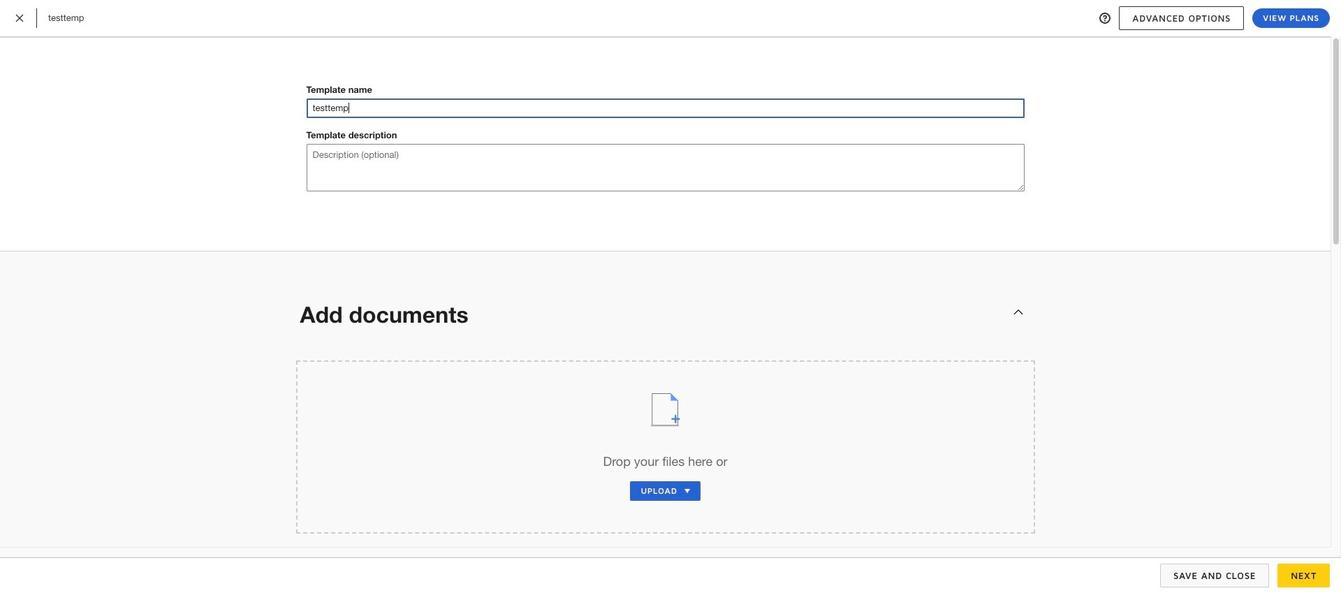 Task type: vqa. For each thing, say whether or not it's contained in the screenshot.
"Template name" text field
yes



Task type: locate. For each thing, give the bounding box(es) containing it.
Description (optional) text field
[[306, 144, 1025, 191]]



Task type: describe. For each thing, give the bounding box(es) containing it.
Template name text field
[[307, 99, 1024, 117]]



